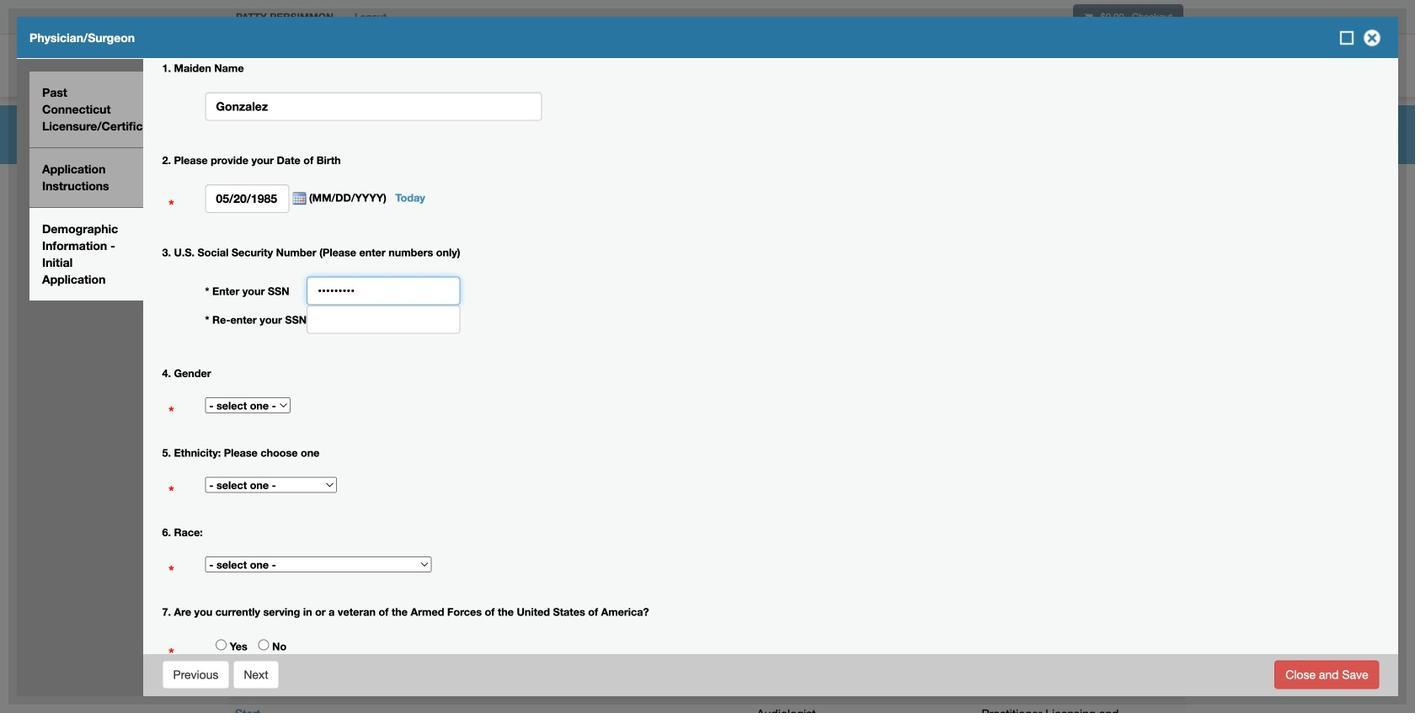 Task type: locate. For each thing, give the bounding box(es) containing it.
None radio
[[216, 640, 227, 651]]

None radio
[[258, 640, 269, 651]]

None button
[[162, 661, 230, 690], [233, 661, 279, 690], [1275, 661, 1380, 690], [162, 661, 230, 690], [233, 661, 279, 690], [1275, 661, 1380, 690]]

maximize/minimize image
[[1339, 29, 1356, 46]]

None image field
[[289, 192, 306, 206]]

None password field
[[307, 277, 461, 305], [307, 305, 461, 334], [307, 277, 461, 305], [307, 305, 461, 334]]

None text field
[[205, 185, 289, 213]]

None text field
[[205, 92, 542, 121]]



Task type: vqa. For each thing, say whether or not it's contained in the screenshot.
radio in the left bottom of the page
yes



Task type: describe. For each thing, give the bounding box(es) containing it.
close window image
[[1359, 24, 1386, 51]]

<b><center>state of connecticut<br>
 online elicense website</center></b> image
[[227, 38, 429, 66]]



